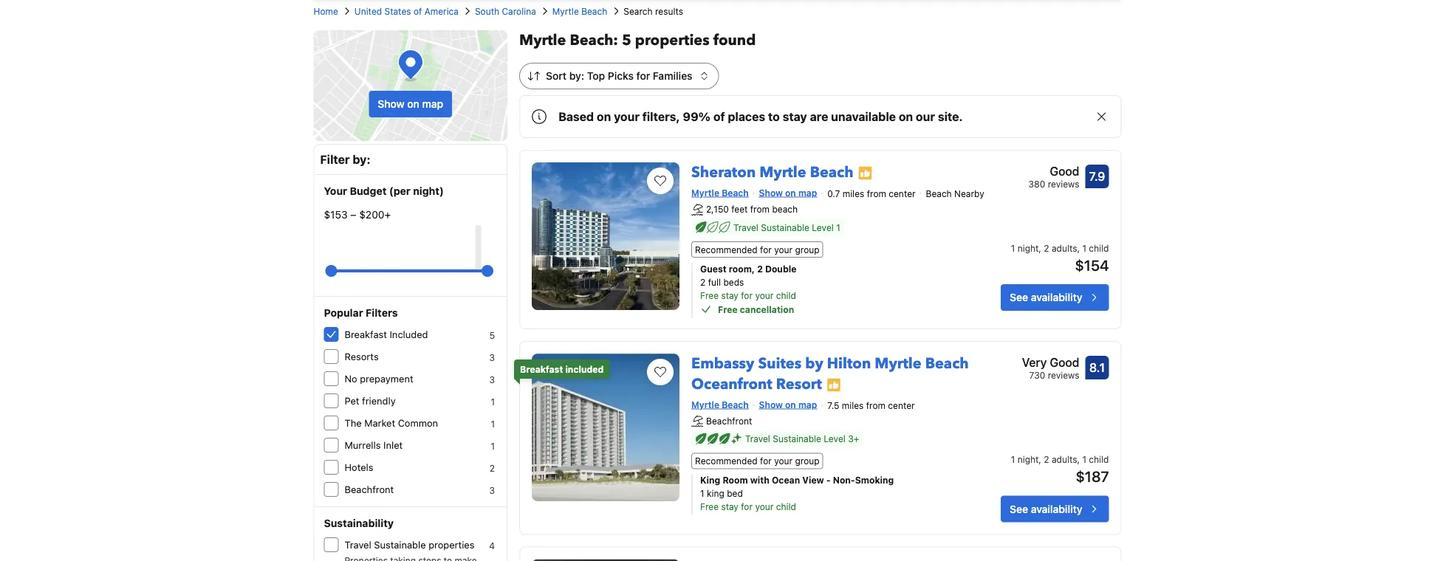 Task type: describe. For each thing, give the bounding box(es) containing it.
double
[[766, 264, 797, 274]]

sheraton myrtle beach image
[[532, 163, 680, 310]]

sustainable for suites
[[773, 434, 822, 445]]

popular
[[324, 307, 363, 319]]

3 for resorts
[[490, 353, 495, 363]]

reviews inside good 380 reviews
[[1048, 179, 1080, 189]]

king room with ocean view - non-smoking link
[[701, 474, 950, 487]]

based on your filters, 99% of places to stay are unavailable on our site.
[[559, 110, 963, 124]]

$153 – $200+
[[324, 209, 391, 221]]

filter
[[320, 153, 350, 167]]

this property is part of our preferred partner program. it's committed to providing excellent service and good value. it'll pay us a higher commission if you make a booking. image for by
[[827, 378, 842, 393]]

your
[[324, 185, 347, 197]]

show for embassy
[[759, 400, 783, 410]]

2 full beds free stay for your child
[[701, 277, 797, 301]]

–
[[351, 209, 357, 221]]

group for by
[[796, 456, 820, 467]]

sort
[[546, 70, 567, 82]]

-
[[827, 476, 831, 486]]

very good element
[[1023, 354, 1080, 372]]

based
[[559, 110, 594, 124]]

smoking
[[856, 476, 894, 486]]

recommended for your group for myrtle
[[695, 244, 820, 255]]

your inside the king room with ocean view - non-smoking 1 king bed free stay for your child
[[756, 502, 774, 513]]

guest
[[701, 264, 727, 274]]

free cancellation
[[718, 304, 795, 315]]

by
[[806, 354, 824, 374]]

show inside button
[[378, 98, 405, 110]]

your left filters,
[[614, 110, 640, 124]]

our
[[916, 110, 936, 124]]

child inside the king room with ocean view - non-smoking 1 king bed free stay for your child
[[776, 502, 797, 513]]

for right picks at the top left of page
[[637, 70, 651, 82]]

very
[[1023, 356, 1047, 370]]

embassy suites by hilton myrtle beach oceanfront resort image
[[532, 354, 680, 502]]

1 vertical spatial free
[[718, 304, 738, 315]]

friendly
[[362, 396, 396, 407]]

site.
[[938, 110, 963, 124]]

good inside good 380 reviews
[[1050, 164, 1080, 178]]

see availability link for sheraton myrtle beach
[[1001, 284, 1110, 311]]

1 inside the king room with ocean view - non-smoking 1 king bed free stay for your child
[[701, 489, 705, 499]]

see for embassy suites by hilton myrtle beach oceanfront resort
[[1010, 503, 1029, 516]]

united states of america link
[[355, 4, 459, 18]]

families
[[653, 70, 693, 82]]

1 vertical spatial beachfront
[[345, 484, 394, 496]]

2 inside 1 night , 2 adults , 1 child $187
[[1044, 455, 1050, 465]]

filters
[[366, 307, 398, 319]]

popular filters
[[324, 307, 398, 319]]

for up with
[[761, 456, 772, 467]]

night for sheraton myrtle beach
[[1018, 243, 1039, 253]]

see availability for embassy suites by hilton myrtle beach oceanfront resort
[[1010, 503, 1083, 516]]

map for embassy
[[799, 400, 818, 410]]

breakfast for breakfast included
[[345, 329, 387, 340]]

travel for sheraton
[[734, 222, 759, 233]]

by: for filter
[[353, 153, 371, 167]]

ocean
[[772, 476, 801, 486]]

sustainable for myrtle
[[761, 222, 810, 233]]

$187
[[1076, 468, 1110, 486]]

night for embassy suites by hilton myrtle beach oceanfront resort
[[1018, 455, 1039, 465]]

south carolina link
[[475, 4, 536, 18]]

your up double at right
[[775, 244, 793, 255]]

myrtle down oceanfront
[[692, 400, 720, 410]]

embassy suites by hilton myrtle beach oceanfront resort
[[692, 354, 969, 395]]

common
[[398, 418, 438, 429]]

results
[[655, 6, 684, 16]]

2 vertical spatial travel
[[345, 540, 372, 551]]

group for beach
[[796, 244, 820, 255]]

embassy
[[692, 354, 755, 374]]

map for sheraton
[[799, 188, 818, 198]]

no prepayment
[[345, 374, 414, 385]]

$153
[[324, 209, 348, 221]]

filter by:
[[320, 153, 371, 167]]

4
[[489, 541, 495, 551]]

show on map button
[[369, 91, 452, 118]]

myrtle up 2,150
[[692, 188, 720, 198]]

travel sustainable level 1
[[734, 222, 841, 233]]

breakfast included
[[520, 364, 604, 375]]

home link
[[314, 4, 338, 18]]

breakfast for breakfast included
[[520, 364, 563, 375]]

free inside the king room with ocean view - non-smoking 1 king bed free stay for your child
[[701, 502, 719, 513]]

7.5
[[828, 401, 840, 411]]

search
[[624, 6, 653, 16]]

0 vertical spatial myrtle beach
[[553, 6, 608, 16]]

reviews inside very good 730 reviews
[[1048, 370, 1080, 380]]

full
[[708, 277, 721, 287]]

380
[[1029, 179, 1046, 189]]

on inside button
[[407, 98, 420, 110]]

0.7 miles from center
[[828, 189, 916, 199]]

1 night , 2 adults , 1 child $154
[[1012, 243, 1110, 274]]

$154
[[1076, 256, 1110, 274]]

3 for no prepayment
[[490, 375, 495, 385]]

south carolina
[[475, 6, 536, 16]]

feet
[[732, 205, 748, 215]]

myrtle beach for sheraton myrtle beach
[[692, 188, 749, 198]]

2,150
[[707, 205, 729, 215]]

nearby
[[955, 189, 985, 199]]

united
[[355, 6, 382, 16]]

beds
[[724, 277, 744, 287]]

miles for beach
[[843, 189, 865, 199]]

breakfast included
[[345, 329, 428, 340]]

for inside 2 full beds free stay for your child
[[741, 290, 753, 301]]

resort
[[777, 375, 823, 395]]

good inside very good 730 reviews
[[1050, 356, 1080, 370]]

filters,
[[643, 110, 680, 124]]

guest room, 2 double
[[701, 264, 797, 274]]

show on map for embassy
[[759, 400, 818, 410]]

this property is part of our preferred partner program. it's committed to providing excellent service and good value. it'll pay us a higher commission if you make a booking. image
[[858, 166, 873, 181]]

beach
[[773, 205, 798, 215]]

0.7
[[828, 189, 841, 199]]

1 vertical spatial 5
[[490, 330, 495, 341]]

to
[[769, 110, 780, 124]]

for up double at right
[[761, 244, 772, 255]]

center for sheraton myrtle beach
[[889, 189, 916, 199]]



Task type: locate. For each thing, give the bounding box(es) containing it.
1 vertical spatial miles
[[842, 401, 864, 411]]

1 vertical spatial show on map
[[759, 188, 818, 198]]

99%
[[683, 110, 711, 124]]

recommended up room in the bottom of the page
[[695, 456, 758, 467]]

myrtle right hilton
[[875, 354, 922, 374]]

0 horizontal spatial by:
[[353, 153, 371, 167]]

3+
[[849, 434, 860, 445]]

2 inside 2 full beds free stay for your child
[[701, 277, 706, 287]]

availability down 1 night , 2 adults , 1 child $154
[[1032, 291, 1083, 304]]

child inside 1 night , 2 adults , 1 child $187
[[1090, 455, 1110, 465]]

2 group from the top
[[796, 456, 820, 467]]

reviews right 730
[[1048, 370, 1080, 380]]

3 for beachfront
[[490, 486, 495, 496]]

2 see from the top
[[1010, 503, 1029, 516]]

budget
[[350, 185, 387, 197]]

from for beach
[[867, 189, 887, 199]]

0 horizontal spatial breakfast
[[345, 329, 387, 340]]

5
[[622, 30, 632, 51], [490, 330, 495, 341]]

myrtle
[[553, 6, 579, 16], [520, 30, 566, 51], [760, 163, 807, 183], [692, 188, 720, 198], [875, 354, 922, 374], [692, 400, 720, 410]]

adults
[[1052, 243, 1078, 253], [1052, 455, 1078, 465]]

home
[[314, 6, 338, 16]]

0 vertical spatial 5
[[622, 30, 632, 51]]

your up ocean
[[775, 456, 793, 467]]

1 vertical spatial breakfast
[[520, 364, 563, 375]]

0 horizontal spatial of
[[414, 6, 422, 16]]

room,
[[729, 264, 755, 274]]

states
[[385, 6, 411, 16]]

0 vertical spatial night
[[1018, 243, 1039, 253]]

1 vertical spatial 3
[[490, 375, 495, 385]]

2
[[1044, 243, 1050, 253], [758, 264, 763, 274], [701, 277, 706, 287], [1044, 455, 1050, 465], [490, 463, 495, 474]]

by: left top
[[570, 70, 585, 82]]

1 vertical spatial of
[[714, 110, 725, 124]]

1 vertical spatial night
[[1018, 455, 1039, 465]]

1 vertical spatial see availability
[[1010, 503, 1083, 516]]

from right feet
[[751, 205, 770, 215]]

travel up with
[[746, 434, 771, 445]]

child inside 1 night , 2 adults , 1 child $154
[[1090, 243, 1110, 253]]

0 vertical spatial recommended for your group
[[695, 244, 820, 255]]

south
[[475, 6, 500, 16]]

child up $154
[[1090, 243, 1110, 253]]

recommended up the guest
[[695, 244, 758, 255]]

free down full
[[701, 290, 719, 301]]

travel for embassy
[[746, 434, 771, 445]]

1 vertical spatial by:
[[353, 153, 371, 167]]

your down with
[[756, 502, 774, 513]]

7.9
[[1090, 170, 1106, 184]]

2 recommended from the top
[[695, 456, 758, 467]]

0 vertical spatial good
[[1050, 164, 1080, 178]]

miles for by
[[842, 401, 864, 411]]

1 group from the top
[[796, 244, 820, 255]]

market
[[364, 418, 395, 429]]

1 vertical spatial map
[[799, 188, 818, 198]]

see availability for sheraton myrtle beach
[[1010, 291, 1083, 304]]

level for by
[[824, 434, 846, 445]]

this property is part of our preferred partner program. it's committed to providing excellent service and good value. it'll pay us a higher commission if you make a booking. image
[[858, 166, 873, 181], [827, 378, 842, 393], [827, 378, 842, 393]]

see availability down 1 night , 2 adults , 1 child $154
[[1010, 291, 1083, 304]]

1 adults from the top
[[1052, 243, 1078, 253]]

for up 'free cancellation'
[[741, 290, 753, 301]]

night inside 1 night , 2 adults , 1 child $187
[[1018, 455, 1039, 465]]

included
[[566, 364, 604, 375]]

free down king
[[701, 502, 719, 513]]

america
[[425, 6, 459, 16]]

properties down results
[[635, 30, 710, 51]]

2 good from the top
[[1050, 356, 1080, 370]]

1 horizontal spatial by:
[[570, 70, 585, 82]]

unavailable
[[832, 110, 897, 124]]

availability for embassy suites by hilton myrtle beach oceanfront resort
[[1032, 503, 1083, 516]]

0 vertical spatial group
[[796, 244, 820, 255]]

prepayment
[[360, 374, 414, 385]]

by:
[[570, 70, 585, 82], [353, 153, 371, 167]]

miles
[[843, 189, 865, 199], [842, 401, 864, 411]]

child inside 2 full beds free stay for your child
[[776, 290, 797, 301]]

level for beach
[[812, 222, 834, 233]]

2 vertical spatial show
[[759, 400, 783, 410]]

adults for sheraton myrtle beach
[[1052, 243, 1078, 253]]

0 vertical spatial see availability link
[[1001, 284, 1110, 311]]

1 vertical spatial level
[[824, 434, 846, 445]]

0 vertical spatial show
[[378, 98, 405, 110]]

2 vertical spatial free
[[701, 502, 719, 513]]

recommended for your group for suites
[[695, 456, 820, 467]]

adults for embassy suites by hilton myrtle beach oceanfront resort
[[1052, 455, 1078, 465]]

group
[[796, 244, 820, 255], [796, 456, 820, 467]]

recommended for sheraton myrtle beach
[[695, 244, 758, 255]]

1 horizontal spatial of
[[714, 110, 725, 124]]

$200+
[[359, 209, 391, 221]]

2 vertical spatial sustainable
[[374, 540, 426, 551]]

show on map inside button
[[378, 98, 444, 110]]

for
[[637, 70, 651, 82], [761, 244, 772, 255], [741, 290, 753, 301], [761, 456, 772, 467], [741, 502, 753, 513]]

recommended for your group
[[695, 244, 820, 255], [695, 456, 820, 467]]

3 3 from the top
[[490, 486, 495, 496]]

2 see availability from the top
[[1010, 503, 1083, 516]]

sustainable down 'beach'
[[761, 222, 810, 233]]

2 availability from the top
[[1032, 503, 1083, 516]]

0 horizontal spatial 5
[[490, 330, 495, 341]]

1 vertical spatial recommended for your group
[[695, 456, 820, 467]]

0 vertical spatial map
[[422, 98, 444, 110]]

scored 8.1 element
[[1086, 356, 1110, 380]]

2 vertical spatial from
[[867, 401, 886, 411]]

room
[[723, 476, 748, 486]]

0 vertical spatial level
[[812, 222, 834, 233]]

child up cancellation
[[776, 290, 797, 301]]

0 vertical spatial breakfast
[[345, 329, 387, 340]]

beachfront down hotels
[[345, 484, 394, 496]]

0 horizontal spatial properties
[[429, 540, 475, 551]]

cancellation
[[740, 304, 795, 315]]

0 vertical spatial see availability
[[1010, 291, 1083, 304]]

,
[[1039, 243, 1042, 253], [1078, 243, 1080, 253], [1039, 455, 1042, 465], [1078, 455, 1080, 465]]

0 vertical spatial see
[[1010, 291, 1029, 304]]

scored 7.9 element
[[1086, 165, 1110, 188]]

murrells inlet
[[345, 440, 403, 451]]

from for by
[[867, 401, 886, 411]]

by: for sort
[[570, 70, 585, 82]]

center right '7.5'
[[889, 401, 915, 411]]

your
[[614, 110, 640, 124], [775, 244, 793, 255], [756, 290, 774, 301], [775, 456, 793, 467], [756, 502, 774, 513]]

level down 0.7
[[812, 222, 834, 233]]

1 vertical spatial reviews
[[1048, 370, 1080, 380]]

from right '7.5'
[[867, 401, 886, 411]]

0 vertical spatial free
[[701, 290, 719, 301]]

of right 99%
[[714, 110, 725, 124]]

1 recommended for your group from the top
[[695, 244, 820, 255]]

1 see from the top
[[1010, 291, 1029, 304]]

hotels
[[345, 462, 374, 473]]

inlet
[[384, 440, 403, 451]]

myrtle beach: 5 properties found
[[520, 30, 756, 51]]

beach inside embassy suites by hilton myrtle beach oceanfront resort
[[926, 354, 969, 374]]

night)
[[413, 185, 444, 197]]

2 3 from the top
[[490, 375, 495, 385]]

suites
[[759, 354, 802, 374]]

with
[[751, 476, 770, 486]]

recommended for embassy suites by hilton myrtle beach oceanfront resort
[[695, 456, 758, 467]]

sort by: top picks for families
[[546, 70, 693, 82]]

1 vertical spatial see availability link
[[1001, 496, 1110, 523]]

0 vertical spatial stay
[[783, 110, 808, 124]]

1 vertical spatial adults
[[1052, 455, 1078, 465]]

travel down the 2,150 feet from beach
[[734, 222, 759, 233]]

myrtle inside embassy suites by hilton myrtle beach oceanfront resort
[[875, 354, 922, 374]]

1 see availability link from the top
[[1001, 284, 1110, 311]]

1 3 from the top
[[490, 353, 495, 363]]

stay right to
[[783, 110, 808, 124]]

adults up $187
[[1052, 455, 1078, 465]]

by: right filter
[[353, 153, 371, 167]]

picks
[[608, 70, 634, 82]]

show
[[378, 98, 405, 110], [759, 188, 783, 198], [759, 400, 783, 410]]

see availability link down 1 night , 2 adults , 1 child $154
[[1001, 284, 1110, 311]]

center left beach nearby
[[889, 189, 916, 199]]

0 vertical spatial of
[[414, 6, 422, 16]]

0 horizontal spatial beachfront
[[345, 484, 394, 496]]

myrtle up beach:
[[553, 6, 579, 16]]

your budget (per night)
[[324, 185, 444, 197]]

carolina
[[502, 6, 536, 16]]

1 horizontal spatial 5
[[622, 30, 632, 51]]

map inside button
[[422, 98, 444, 110]]

group
[[331, 259, 488, 283]]

2,150 feet from beach
[[707, 205, 798, 215]]

of right states
[[414, 6, 422, 16]]

myrtle beach down oceanfront
[[692, 400, 749, 410]]

free inside 2 full beds free stay for your child
[[701, 290, 719, 301]]

see availability down 1 night , 2 adults , 1 child $187
[[1010, 503, 1083, 516]]

0 vertical spatial reviews
[[1048, 179, 1080, 189]]

1 vertical spatial travel
[[746, 434, 771, 445]]

center
[[889, 189, 916, 199], [889, 401, 915, 411]]

see down 1 night , 2 adults , 1 child $154
[[1010, 291, 1029, 304]]

show for sheraton
[[759, 188, 783, 198]]

stay down beds
[[722, 290, 739, 301]]

1 recommended from the top
[[695, 244, 758, 255]]

0 vertical spatial availability
[[1032, 291, 1083, 304]]

beach nearby
[[926, 189, 985, 199]]

travel down sustainability
[[345, 540, 372, 551]]

king room with ocean view - non-smoking 1 king bed free stay for your child
[[701, 476, 894, 513]]

1 vertical spatial myrtle beach
[[692, 188, 749, 198]]

travel sustainable level 3+
[[746, 434, 860, 445]]

1 vertical spatial show
[[759, 188, 783, 198]]

2 inside 1 night , 2 adults , 1 child $154
[[1044, 243, 1050, 253]]

show on map
[[378, 98, 444, 110], [759, 188, 818, 198], [759, 400, 818, 410]]

0 vertical spatial properties
[[635, 30, 710, 51]]

2 reviews from the top
[[1048, 370, 1080, 380]]

availability for sheraton myrtle beach
[[1032, 291, 1083, 304]]

2 vertical spatial myrtle beach
[[692, 400, 749, 410]]

are
[[810, 110, 829, 124]]

child down ocean
[[776, 502, 797, 513]]

child for 1 night , 2 adults , 1 child $154
[[1090, 243, 1110, 253]]

sheraton
[[692, 163, 756, 183]]

sheraton myrtle beach
[[692, 163, 854, 183]]

2 night from the top
[[1018, 455, 1039, 465]]

child for 2 full beds free stay for your child
[[776, 290, 797, 301]]

1 horizontal spatial properties
[[635, 30, 710, 51]]

1 vertical spatial from
[[751, 205, 770, 215]]

stay down bed
[[722, 502, 739, 513]]

see availability link down 1 night , 2 adults , 1 child $187
[[1001, 496, 1110, 523]]

1 good from the top
[[1050, 164, 1080, 178]]

properties left '4'
[[429, 540, 475, 551]]

see availability link for embassy suites by hilton myrtle beach oceanfront resort
[[1001, 496, 1110, 523]]

included
[[390, 329, 428, 340]]

0 vertical spatial center
[[889, 189, 916, 199]]

center for embassy suites by hilton myrtle beach oceanfront resort
[[889, 401, 915, 411]]

level left 3+
[[824, 434, 846, 445]]

0 vertical spatial beachfront
[[707, 417, 753, 427]]

2 vertical spatial 3
[[490, 486, 495, 496]]

from down this property is part of our preferred partner program. it's committed to providing excellent service and good value. it'll pay us a higher commission if you make a booking. image
[[867, 189, 887, 199]]

for inside the king room with ocean view - non-smoking 1 king bed free stay for your child
[[741, 502, 753, 513]]

2 vertical spatial show on map
[[759, 400, 818, 410]]

murrells
[[345, 440, 381, 451]]

found
[[714, 30, 756, 51]]

0 vertical spatial recommended
[[695, 244, 758, 255]]

view
[[803, 476, 825, 486]]

see
[[1010, 291, 1029, 304], [1010, 503, 1029, 516]]

top
[[587, 70, 605, 82]]

1 availability from the top
[[1032, 291, 1083, 304]]

0 vertical spatial travel
[[734, 222, 759, 233]]

sustainable down sustainability
[[374, 540, 426, 551]]

myrtle beach link
[[553, 4, 608, 18]]

0 vertical spatial show on map
[[378, 98, 444, 110]]

myrtle down carolina
[[520, 30, 566, 51]]

miles right '7.5'
[[842, 401, 864, 411]]

myrtle beach up beach:
[[553, 6, 608, 16]]

myrtle beach for embassy suites by hilton myrtle beach oceanfront resort
[[692, 400, 749, 410]]

availability
[[1032, 291, 1083, 304], [1032, 503, 1083, 516]]

good left scored 7.9 element
[[1050, 164, 1080, 178]]

1 horizontal spatial beachfront
[[707, 417, 753, 427]]

sheraton myrtle beach link
[[692, 157, 854, 183]]

1 night , 2 adults , 1 child $187
[[1012, 455, 1110, 486]]

king
[[707, 489, 725, 499]]

1 horizontal spatial breakfast
[[520, 364, 563, 375]]

reviews right 380 at the right top
[[1048, 179, 1080, 189]]

your inside 2 full beds free stay for your child
[[756, 290, 774, 301]]

2 adults from the top
[[1052, 455, 1078, 465]]

very good 730 reviews
[[1023, 356, 1080, 380]]

availability down 1 night , 2 adults , 1 child $187
[[1032, 503, 1083, 516]]

1 vertical spatial center
[[889, 401, 915, 411]]

2 see availability link from the top
[[1001, 496, 1110, 523]]

beach
[[582, 6, 608, 16], [810, 163, 854, 183], [722, 188, 749, 198], [926, 189, 952, 199], [926, 354, 969, 374], [722, 400, 749, 410]]

this property is part of our preferred partner program. it's committed to providing excellent service and good value. it'll pay us a higher commission if you make a booking. image for beach
[[858, 166, 873, 181]]

2 vertical spatial stay
[[722, 502, 739, 513]]

2 recommended for your group from the top
[[695, 456, 820, 467]]

breakfast down the popular filters
[[345, 329, 387, 340]]

child
[[1090, 243, 1110, 253], [776, 290, 797, 301], [1090, 455, 1110, 465], [776, 502, 797, 513]]

1 vertical spatial stay
[[722, 290, 739, 301]]

1 vertical spatial recommended
[[695, 456, 758, 467]]

adults inside 1 night , 2 adults , 1 child $187
[[1052, 455, 1078, 465]]

beachfront down oceanfront
[[707, 417, 753, 427]]

recommended for your group up guest room, 2 double
[[695, 244, 820, 255]]

1 vertical spatial sustainable
[[773, 434, 822, 445]]

2 vertical spatial map
[[799, 400, 818, 410]]

1 vertical spatial group
[[796, 456, 820, 467]]

0 vertical spatial miles
[[843, 189, 865, 199]]

see for sheraton myrtle beach
[[1010, 291, 1029, 304]]

1 vertical spatial availability
[[1032, 503, 1083, 516]]

1 see availability from the top
[[1010, 291, 1083, 304]]

sustainable
[[761, 222, 810, 233], [773, 434, 822, 445], [374, 540, 426, 551]]

good 380 reviews
[[1029, 164, 1080, 189]]

1 vertical spatial properties
[[429, 540, 475, 551]]

for down bed
[[741, 502, 753, 513]]

stay inside 2 full beds free stay for your child
[[722, 290, 739, 301]]

(per
[[389, 185, 411, 197]]

adults up $154
[[1052, 243, 1078, 253]]

search results updated. myrtle beach: 5 properties found. applied filters: breakfast included, 4 stars. element
[[520, 30, 1122, 51]]

stay inside the king room with ocean view - non-smoking 1 king bed free stay for your child
[[722, 502, 739, 513]]

0 vertical spatial 3
[[490, 353, 495, 363]]

0 vertical spatial from
[[867, 189, 887, 199]]

embassy suites by hilton myrtle beach oceanfront resort link
[[692, 348, 969, 395]]

night inside 1 night , 2 adults , 1 child $154
[[1018, 243, 1039, 253]]

1 vertical spatial see
[[1010, 503, 1029, 516]]

beachfront
[[707, 417, 753, 427], [345, 484, 394, 496]]

resorts
[[345, 351, 379, 362]]

good
[[1050, 164, 1080, 178], [1050, 356, 1080, 370]]

pet
[[345, 396, 360, 407]]

sustainability
[[324, 518, 394, 530]]

0 vertical spatial adults
[[1052, 243, 1078, 253]]

0 vertical spatial sustainable
[[761, 222, 810, 233]]

king
[[701, 476, 721, 486]]

beach:
[[570, 30, 619, 51]]

adults inside 1 night , 2 adults , 1 child $154
[[1052, 243, 1078, 253]]

properties
[[635, 30, 710, 51], [429, 540, 475, 551]]

your up cancellation
[[756, 290, 774, 301]]

730
[[1030, 370, 1046, 380]]

1 reviews from the top
[[1048, 179, 1080, 189]]

0 vertical spatial by:
[[570, 70, 585, 82]]

united states of america
[[355, 6, 459, 16]]

1 vertical spatial good
[[1050, 356, 1080, 370]]

breakfast left included
[[520, 364, 563, 375]]

search results
[[624, 6, 684, 16]]

child for 1 night , 2 adults , 1 child $187
[[1090, 455, 1110, 465]]

3
[[490, 353, 495, 363], [490, 375, 495, 385], [490, 486, 495, 496]]

sustainable up ocean
[[773, 434, 822, 445]]

1 night from the top
[[1018, 243, 1039, 253]]

show on map for sheraton
[[759, 188, 818, 198]]

good element
[[1029, 163, 1080, 180]]

myrtle beach up 2,150
[[692, 188, 749, 198]]

free down beds
[[718, 304, 738, 315]]

group up guest room, 2 double link
[[796, 244, 820, 255]]

myrtle up 'beach'
[[760, 163, 807, 183]]

see down 1 night , 2 adults , 1 child $187
[[1010, 503, 1029, 516]]

recommended for your group up with
[[695, 456, 820, 467]]

places
[[728, 110, 766, 124]]

miles right 0.7
[[843, 189, 865, 199]]

child up $187
[[1090, 455, 1110, 465]]

group up view
[[796, 456, 820, 467]]

good right the very
[[1050, 356, 1080, 370]]



Task type: vqa. For each thing, say whether or not it's contained in the screenshot.
Show in button
yes



